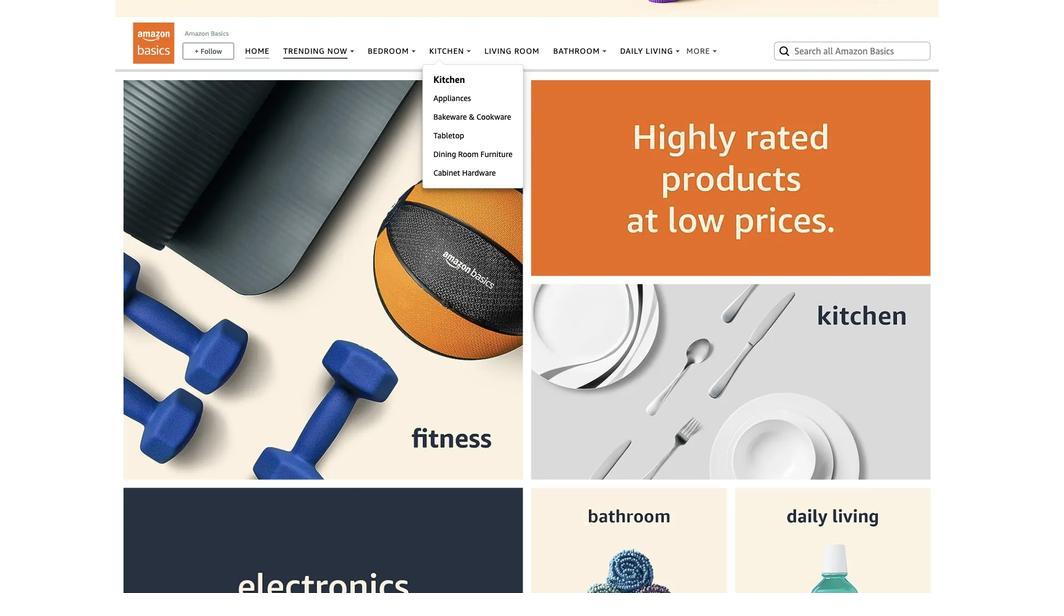 Task type: locate. For each thing, give the bounding box(es) containing it.
+ follow
[[195, 47, 222, 55]]

basics
[[211, 29, 229, 37]]

Search all Amazon Basics search field
[[795, 42, 913, 60]]

amazon basics
[[185, 29, 229, 37]]

follow
[[201, 47, 222, 55]]

search image
[[778, 44, 791, 58]]

+ follow button
[[183, 43, 233, 59]]



Task type: describe. For each thing, give the bounding box(es) containing it.
amazon
[[185, 29, 209, 37]]

+
[[195, 47, 199, 55]]

amazon basics logo image
[[133, 23, 174, 64]]

amazon basics link
[[185, 29, 229, 37]]



Task type: vqa. For each thing, say whether or not it's contained in the screenshot.
"Amazon Basics Logo"
yes



